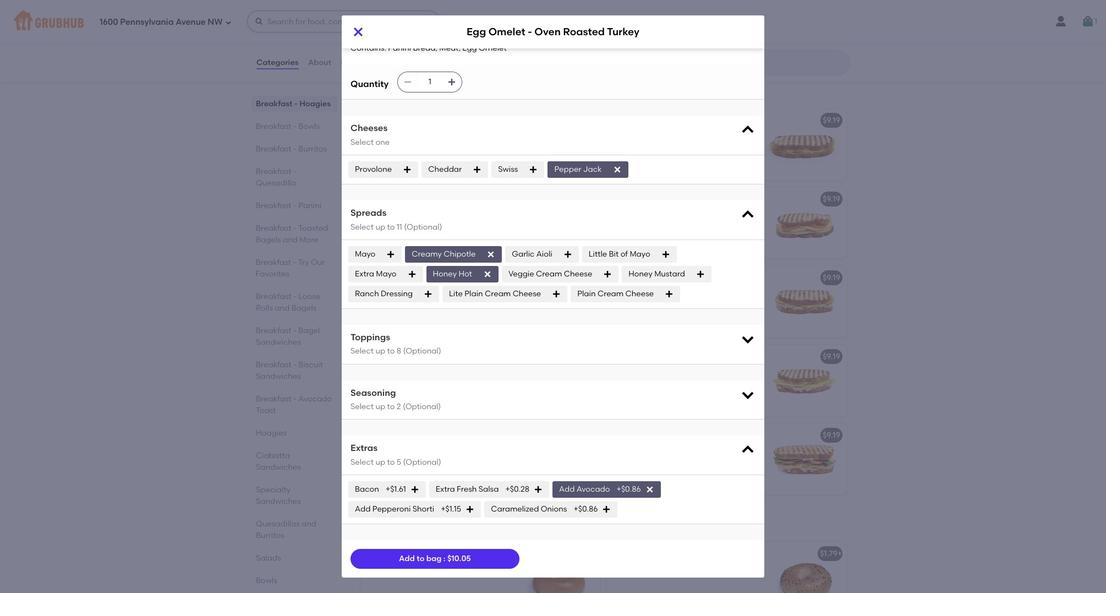 Task type: locate. For each thing, give the bounding box(es) containing it.
contains: down extra mayo
[[367, 288, 403, 298]]

contains: for egg omelet - oven roasted turkey
[[367, 288, 403, 298]]

1 horizontal spatial cheese
[[564, 269, 593, 278]]

cream inside contains: cheddar, panini bread, veggie cream cheese, meat, tomato, spinach, applewood smoked bacon, egg omelet
[[395, 457, 421, 467]]

bacon
[[497, 115, 521, 125], [494, 352, 519, 361], [529, 430, 554, 440], [746, 430, 770, 440], [355, 485, 379, 494]]

mayo right of
[[630, 249, 651, 259]]

$1.79
[[821, 549, 838, 558]]

chipotle,
[[399, 378, 433, 388]]

swiss
[[499, 165, 518, 174]]

and inside breakfast - loose rolls and bagels
[[275, 303, 290, 313]]

to inside extras select up to 5 (optional)
[[387, 458, 395, 467]]

select inside extras select up to 5 (optional)
[[351, 458, 374, 467]]

4 select from the top
[[351, 402, 374, 411]]

1 up from the top
[[376, 222, 386, 232]]

egg omelet - ham
[[367, 194, 437, 204]]

-
[[528, 26, 533, 38], [419, 83, 424, 97], [295, 99, 298, 108], [414, 115, 417, 125], [660, 115, 664, 125], [294, 122, 297, 131], [294, 144, 297, 154], [294, 167, 297, 176], [414, 194, 417, 204], [660, 194, 664, 204], [294, 201, 297, 210], [294, 224, 297, 233], [294, 258, 297, 267], [414, 273, 417, 282], [660, 273, 664, 282], [294, 292, 297, 301], [294, 326, 297, 335], [414, 352, 417, 361], [294, 360, 297, 370], [294, 394, 297, 404], [414, 430, 417, 440], [660, 430, 664, 440], [419, 517, 424, 531]]

breakfast - panini down the quesadilla
[[256, 201, 322, 210]]

creamy chipotle
[[412, 249, 476, 259]]

svg image
[[1082, 15, 1095, 28], [448, 78, 457, 87], [741, 122, 756, 138], [403, 165, 412, 174], [473, 165, 482, 174], [741, 207, 756, 222], [387, 250, 396, 259], [487, 250, 496, 259], [564, 250, 573, 259], [662, 250, 671, 259], [604, 270, 613, 279], [665, 290, 674, 298], [741, 442, 756, 458], [534, 485, 543, 494], [603, 505, 612, 514]]

extra mayo
[[355, 269, 397, 278]]

breakfast for breakfast - biscuit sandwiches tab
[[256, 360, 292, 370]]

egg omelet - ham image
[[518, 187, 601, 259]]

spinach, inside contains: provolone, panini bread, ranch dressing, meat, tomato, spinach, applewood smoked bacon, egg omelet
[[614, 468, 647, 478]]

2 horizontal spatial pepper
[[652, 367, 679, 377]]

1 horizontal spatial tomato,
[[699, 457, 729, 467]]

meat, up creamy chipotle
[[456, 210, 477, 219]]

tomato, inside contains: cheddar, panini bread, veggie cream cheese, meat, tomato, spinach, applewood smoked bacon, egg omelet
[[367, 468, 398, 478]]

plain right lite
[[465, 289, 483, 298]]

1 vertical spatial bagel
[[388, 549, 410, 558]]

2 horizontal spatial oven
[[535, 26, 561, 38]]

1 jack, from the left
[[434, 367, 454, 377]]

veggie inside contains: cheddar, panini bread, veggie cream cheese, meat, tomato, spinach, applewood smoked bacon, egg omelet
[[367, 457, 393, 467]]

fresh for contains:
[[405, 13, 425, 23]]

(optional) right 8
[[403, 347, 442, 356]]

cheese down veggie cream cheese
[[513, 289, 541, 298]]

breakfast inside the "breakfast - quesadilla"
[[256, 167, 292, 176]]

cream down bit
[[598, 289, 624, 298]]

0 horizontal spatial jack,
[[434, 367, 454, 377]]

1 horizontal spatial extra
[[436, 485, 455, 494]]

egg omelet - applewood smoked bacon
[[367, 115, 521, 125]]

toppings
[[351, 332, 391, 342]]

cheese
[[564, 269, 593, 278], [513, 289, 541, 298], [626, 289, 654, 298]]

0 vertical spatial bowls
[[299, 122, 320, 131]]

contains: inside contains: fresh salsa, egg omelet, tortilla, oven roasted turkey
[[367, 13, 403, 23]]

1 select from the top
[[351, 138, 374, 147]]

omelet,
[[467, 13, 497, 23], [719, 288, 749, 298]]

0 horizontal spatial add
[[355, 505, 371, 514]]

applewood up jalapenos,
[[614, 378, 657, 388]]

3 up from the top
[[376, 402, 386, 411]]

(optional) for seasoning
[[403, 402, 441, 411]]

1 vertical spatial veggie
[[367, 457, 393, 467]]

2 jack, from the left
[[681, 367, 701, 377]]

0 vertical spatial egg omelet - oven roasted turkey
[[467, 26, 640, 38]]

1 sandwiches from the top
[[256, 338, 301, 347]]

breakfast for "breakfast - avocado toast" 'tab'
[[256, 394, 292, 404]]

2 horizontal spatial ranch
[[772, 430, 797, 440]]

1 horizontal spatial veggie
[[509, 269, 535, 278]]

1 horizontal spatial spinach,
[[614, 468, 647, 478]]

1 vertical spatial patty
[[649, 300, 668, 309]]

applewood inside contains: pepper jack, panini bread, applewood smoked bacon, jalapenos, egg omelet
[[614, 378, 657, 388]]

1 vertical spatial ranch
[[772, 430, 797, 440]]

add pepperoni shorti
[[355, 505, 435, 514]]

0 vertical spatial salsa,
[[427, 13, 449, 23]]

up down toppings
[[376, 347, 386, 356]]

toast
[[256, 406, 276, 415]]

cream
[[536, 269, 562, 278], [485, 289, 511, 298], [598, 289, 624, 298], [395, 457, 421, 467]]

style for cheddar,
[[436, 430, 455, 440]]

0 horizontal spatial veggie
[[367, 457, 393, 467]]

up inside extras select up to 5 (optional)
[[376, 458, 386, 467]]

applewood down egg omelet - applewood smoked bacon
[[456, 131, 499, 140]]

creamy
[[412, 249, 442, 259], [367, 378, 397, 388]]

1 horizontal spatial bowls
[[299, 122, 320, 131]]

mayo
[[355, 249, 376, 259], [630, 249, 651, 259], [376, 269, 397, 278]]

breakfast inside breakfast - toasted bagels and more
[[256, 224, 292, 233]]

0 vertical spatial ranch
[[355, 289, 379, 298]]

contains: up of
[[614, 210, 650, 219]]

0 vertical spatial more
[[300, 235, 319, 245]]

3 sandwiches from the top
[[256, 463, 301, 472]]

1 vertical spatial breakfast - panini
[[256, 201, 322, 210]]

bagel left the "bag"
[[388, 549, 410, 558]]

1 horizontal spatial cali
[[665, 430, 681, 440]]

0 horizontal spatial +$0.86
[[574, 505, 598, 514]]

0 horizontal spatial bagel
[[299, 326, 320, 335]]

bagels
[[256, 235, 281, 245], [292, 303, 317, 313], [476, 517, 516, 531]]

to left 2
[[387, 402, 395, 411]]

patty
[[700, 273, 721, 282], [649, 300, 668, 309]]

plain bagel button
[[361, 542, 601, 593]]

select inside seasoning select up to 2 (optional)
[[351, 402, 374, 411]]

1 vertical spatial creamy
[[367, 378, 397, 388]]

$9.19
[[577, 115, 594, 125], [823, 115, 841, 125], [577, 194, 594, 204], [823, 194, 841, 204], [577, 273, 594, 282], [823, 273, 841, 282], [823, 352, 841, 361], [577, 430, 594, 440], [823, 430, 841, 440]]

contains: panini bread, meat, egg omelet for egg omelet - oven roasted turkey
[[367, 288, 494, 309]]

more inside tab
[[300, 235, 319, 245]]

$9.19 for egg omelet - sausage patty
[[823, 273, 841, 282]]

select down toppings
[[351, 347, 374, 356]]

sausage down plain cream cheese
[[614, 300, 647, 309]]

1 vertical spatial add
[[355, 505, 371, 514]]

1 vertical spatial tomato,
[[367, 468, 398, 478]]

1 vertical spatial +$0.86
[[574, 505, 598, 514]]

0 horizontal spatial breakfast - panini
[[256, 201, 322, 210]]

(optional) right 2
[[403, 402, 441, 411]]

omelet inside contains: cheddar, panini bread, veggie cream cheese, meat, tomato, spinach, applewood smoked bacon, egg omelet
[[444, 480, 472, 489]]

breakfast for the breakfast - burritos tab
[[256, 144, 292, 154]]

0 horizontal spatial spinach,
[[400, 468, 432, 478]]

sandwiches down specialty
[[256, 497, 301, 506]]

1 vertical spatial sausage
[[614, 300, 647, 309]]

bacon, up the egg omelet - cali style turkey and bacon ranch
[[691, 378, 717, 388]]

spinach,
[[400, 468, 432, 478], [614, 468, 647, 478]]

contains: up dressing,
[[614, 446, 650, 455]]

0 vertical spatial toasted
[[299, 224, 328, 233]]

patty down egg omelet - sausage patty
[[649, 300, 668, 309]]

omelet, for contains: fresh salsa, egg omelet, tortilla, oven roasted turkey
[[467, 13, 497, 23]]

and
[[283, 235, 298, 245], [275, 303, 290, 313], [512, 430, 527, 440], [729, 430, 744, 440], [518, 517, 541, 531], [302, 519, 317, 529]]

1 vertical spatial extra
[[436, 485, 455, 494]]

0 vertical spatial omelet,
[[467, 13, 497, 23]]

(optional) inside toppings select up to 8 (optional)
[[403, 347, 442, 356]]

4 up from the top
[[376, 458, 386, 467]]

toasted inside breakfast - toasted bagels and more
[[299, 224, 328, 233]]

breakfast up the quesadilla
[[256, 167, 292, 176]]

0 horizontal spatial sausage
[[614, 300, 647, 309]]

bagels up favorites at the left of the page
[[256, 235, 281, 245]]

0 vertical spatial burritos
[[299, 144, 327, 154]]

up inside spreads select up to 11 (optional)
[[376, 222, 386, 232]]

breakfast down 'breakfast - bowls' on the top left of the page
[[256, 144, 292, 154]]

tomato, down the egg omelet - cali style turkey and bacon ranch
[[699, 457, 729, 467]]

burritos down breakfast - bowls tab
[[299, 144, 327, 154]]

about
[[308, 58, 332, 67]]

cheese for veggie cream cheese
[[564, 269, 593, 278]]

sandwiches inside the breakfast - biscuit sandwiches
[[256, 372, 301, 381]]

0 vertical spatial fresh
[[405, 13, 425, 23]]

bowls up the breakfast - burritos tab
[[299, 122, 320, 131]]

omelet, inside contains: panini bread, egg omelet, sausage patty
[[719, 288, 749, 298]]

1 horizontal spatial creamy
[[412, 249, 442, 259]]

hoagies
[[300, 99, 331, 108], [256, 428, 287, 438]]

1 horizontal spatial bagel
[[388, 549, 410, 558]]

bacon, inside contains: panini bread, applewood smoked bacon, egg omelet
[[400, 142, 426, 152]]

patty up contains: panini bread, egg omelet, sausage patty
[[700, 273, 721, 282]]

2 horizontal spatial bagels
[[476, 517, 516, 531]]

(optional) down cheddar,
[[403, 458, 442, 467]]

0 vertical spatial chipotle
[[444, 249, 476, 259]]

1 horizontal spatial patty
[[700, 273, 721, 282]]

0 horizontal spatial extra
[[355, 269, 374, 278]]

0 vertical spatial extra
[[355, 269, 374, 278]]

breakfast inside the breakfast - biscuit sandwiches
[[256, 360, 292, 370]]

salsa, inside contains: pepper jack, panini bread, creamy chipotle, applewood smoked bacon, salsa, egg omelet
[[428, 390, 450, 399]]

bowls tab
[[256, 575, 333, 587]]

burritos for breakfast - burritos
[[299, 144, 327, 154]]

1 horizontal spatial avocado
[[577, 485, 610, 494]]

caramelized
[[491, 505, 539, 514]]

contains: for egg omelet - egg
[[614, 131, 650, 140]]

0 horizontal spatial avocado
[[299, 394, 332, 404]]

contains: cheddar, panini bread, veggie cream cheese, meat, tomato, spinach, applewood smoked bacon, egg omelet
[[367, 446, 491, 489]]

1 horizontal spatial bagels
[[292, 303, 317, 313]]

0 horizontal spatial cheese
[[513, 289, 541, 298]]

0 horizontal spatial style
[[436, 430, 455, 440]]

bread, inside contains: provolone, panini bread, ranch dressing, meat, tomato, spinach, applewood smoked bacon, egg omelet
[[717, 446, 742, 455]]

1 horizontal spatial fresh
[[457, 485, 477, 494]]

meat, inside contains: provolone, panini bread, ranch dressing, meat, tomato, spinach, applewood smoked bacon, egg omelet
[[676, 457, 697, 467]]

bacon, down the egg omelet - cali style turkey and bacon ranch
[[726, 468, 752, 478]]

contains: up tortilla,
[[367, 13, 403, 23]]

up inside seasoning select up to 2 (optional)
[[376, 402, 386, 411]]

creamy up 2
[[367, 378, 397, 388]]

select for extras
[[351, 458, 374, 467]]

veggie down garlic in the top of the page
[[509, 269, 535, 278]]

honey hot
[[433, 269, 472, 278]]

0 horizontal spatial bowls
[[256, 576, 277, 585]]

1 vertical spatial burritos
[[256, 531, 285, 540]]

chipotle up hot
[[444, 249, 476, 259]]

breakfast - bowls
[[256, 122, 320, 131]]

cali
[[419, 430, 434, 440], [665, 430, 681, 440]]

breakfast - toasted bagels and more
[[256, 224, 328, 245], [360, 517, 573, 531]]

$9.19 for egg omelet - applewood smoked bacon
[[577, 115, 594, 125]]

smoked inside contains: pepper jack, panini bread, creamy chipotle, applewood smoked bacon, salsa, egg omelet
[[367, 390, 398, 399]]

breakfast - panini
[[360, 83, 464, 97], [256, 201, 322, 210]]

$9.19 for egg omelet - cali style turkey and bacon ranch
[[823, 430, 841, 440]]

to left 8
[[387, 347, 395, 356]]

0 horizontal spatial patty
[[649, 300, 668, 309]]

to for toppings
[[387, 347, 395, 356]]

bread, inside contains: cheddar, panini bread, veggie cream cheese, meat, tomato, spinach, applewood smoked bacon, egg omelet
[[467, 446, 491, 455]]

bacon, down the 5
[[400, 480, 426, 489]]

select inside cheeses select one
[[351, 138, 374, 147]]

0 horizontal spatial plain
[[367, 549, 386, 558]]

bread,
[[413, 43, 438, 53], [430, 131, 454, 140], [677, 131, 701, 140], [430, 210, 454, 219], [677, 210, 701, 219], [430, 288, 454, 298], [677, 288, 701, 298], [481, 367, 506, 377], [728, 367, 752, 377], [467, 446, 491, 455], [717, 446, 742, 455]]

salads tab
[[256, 552, 333, 564]]

1 horizontal spatial breakfast - toasted bagels and more
[[360, 517, 573, 531]]

extra
[[355, 269, 374, 278], [436, 485, 455, 494]]

2 vertical spatial add
[[399, 554, 415, 563]]

egg inside contains: pepper jack, panini bread, creamy chipotle, applewood smoked bacon, salsa, egg omelet
[[452, 390, 466, 399]]

mayo up extra mayo
[[355, 249, 376, 259]]

little bit of mayo
[[589, 249, 651, 259]]

pepper inside contains: pepper jack, panini bread, creamy chipotle, applewood smoked bacon, salsa, egg omelet
[[405, 367, 432, 377]]

0 horizontal spatial toasted
[[299, 224, 328, 233]]

hoagies tab
[[256, 427, 333, 439]]

chipotle right southwest
[[460, 352, 493, 361]]

cali for provolone,
[[665, 430, 681, 440]]

bacon, inside contains: provolone, panini bread, ranch dressing, meat, tomato, spinach, applewood smoked bacon, egg omelet
[[726, 468, 752, 478]]

1 horizontal spatial +$0.86
[[617, 485, 641, 494]]

extra up '+$1.15'
[[436, 485, 455, 494]]

bacon, down chipotle,
[[400, 390, 426, 399]]

breakfast up 'breakfast - burritos'
[[256, 122, 292, 131]]

1
[[1095, 16, 1098, 26]]

categories
[[257, 58, 299, 67]]

0 horizontal spatial creamy
[[367, 378, 397, 388]]

1 vertical spatial egg omelet - oven roasted turkey
[[367, 273, 498, 282]]

0 horizontal spatial omelet,
[[467, 13, 497, 23]]

and inside quesadillas and burritos
[[302, 519, 317, 529]]

fresh inside contains: fresh salsa, egg omelet, tortilla, oven roasted turkey
[[405, 13, 425, 23]]

contains: panini bread, egg omelet
[[614, 131, 747, 140]]

extra fresh salsa
[[436, 485, 499, 494]]

breakfast inside tab
[[256, 122, 292, 131]]

2 horizontal spatial add
[[560, 485, 575, 494]]

plain for plain bagel
[[367, 549, 386, 558]]

sandwiches
[[256, 338, 301, 347], [256, 372, 301, 381], [256, 463, 301, 472], [256, 497, 301, 506]]

2 cali from the left
[[665, 430, 681, 440]]

1 horizontal spatial style
[[683, 430, 701, 440]]

plain down pepperoni
[[367, 549, 386, 558]]

egg omelet - cali style turkey and bacon ranch image
[[765, 423, 848, 495]]

add up the onions
[[560, 485, 575, 494]]

pepper
[[555, 165, 582, 174], [405, 367, 432, 377], [652, 367, 679, 377]]

1 vertical spatial omelet,
[[719, 288, 749, 298]]

breakfast inside breakfast - try our favorites
[[256, 258, 292, 267]]

jack, inside contains: pepper jack, panini bread, creamy chipotle, applewood smoked bacon, salsa, egg omelet
[[434, 367, 454, 377]]

0 horizontal spatial fresh
[[405, 13, 425, 23]]

2 sandwiches from the top
[[256, 372, 301, 381]]

omelet
[[489, 26, 526, 38], [479, 43, 507, 53], [384, 115, 412, 125], [631, 115, 658, 125], [719, 131, 747, 140], [444, 142, 472, 152], [384, 194, 412, 204], [631, 194, 658, 204], [367, 221, 395, 230], [614, 221, 642, 230], [384, 273, 412, 282], [631, 273, 658, 282], [367, 300, 395, 309], [384, 352, 412, 361], [468, 390, 496, 399], [674, 390, 702, 399], [384, 430, 412, 440], [631, 430, 658, 440], [444, 480, 472, 489], [630, 480, 658, 489]]

2 select from the top
[[351, 222, 374, 232]]

svg image
[[255, 17, 264, 26], [225, 19, 232, 26], [352, 25, 365, 39], [404, 78, 413, 87], [529, 165, 538, 174], [613, 165, 622, 174], [408, 270, 417, 279], [483, 270, 492, 279], [697, 270, 705, 279], [424, 290, 433, 298], [552, 290, 561, 298], [741, 331, 756, 347], [741, 387, 756, 402], [411, 485, 420, 494], [646, 485, 655, 494], [466, 505, 475, 514]]

omelet, inside contains: fresh salsa, egg omelet, tortilla, oven roasted turkey
[[467, 13, 497, 23]]

breakfast inside breakfast - bagel sandwiches
[[256, 326, 292, 335]]

select down extras
[[351, 458, 374, 467]]

contains: up seasoning
[[367, 367, 403, 377]]

specialty sandwiches
[[256, 485, 301, 506]]

1 spinach, from the left
[[400, 468, 432, 478]]

0 horizontal spatial ranch
[[355, 289, 379, 298]]

contains: down egg omelet - egg
[[614, 131, 650, 140]]

breakfast - bagel sandwiches tab
[[256, 325, 333, 348]]

up inside toppings select up to 8 (optional)
[[376, 347, 386, 356]]

burritos
[[299, 144, 327, 154], [256, 531, 285, 540]]

style for provolone,
[[683, 430, 701, 440]]

bread, inside contains: panini bread, egg omelet, sausage patty
[[677, 288, 701, 298]]

1 style from the left
[[436, 430, 455, 440]]

- inside breakfast - try our favorites
[[294, 258, 297, 267]]

breakfast inside breakfast - loose rolls and bagels
[[256, 292, 292, 301]]

(optional) inside spreads select up to 11 (optional)
[[404, 222, 443, 232]]

specialty sandwiches tab
[[256, 484, 333, 507]]

0 horizontal spatial oven
[[396, 24, 416, 34]]

1 vertical spatial breakfast - toasted bagels and more
[[360, 517, 573, 531]]

fresh
[[405, 13, 425, 23], [457, 485, 477, 494]]

select for spreads
[[351, 222, 374, 232]]

0 vertical spatial add
[[560, 485, 575, 494]]

extra for extra mayo
[[355, 269, 374, 278]]

applewood
[[419, 115, 462, 125], [456, 131, 499, 140], [435, 378, 478, 388], [614, 378, 657, 388], [434, 468, 477, 478], [649, 468, 691, 478]]

$1.79 +
[[821, 549, 843, 558]]

breakfast for breakfast - bowls tab
[[256, 122, 292, 131]]

breakfast down breakfast - bagel sandwiches
[[256, 360, 292, 370]]

jack,
[[434, 367, 454, 377], [681, 367, 701, 377]]

0 horizontal spatial tomato,
[[367, 468, 398, 478]]

sandwiches up the breakfast - avocado toast at left
[[256, 372, 301, 381]]

breakfast - toasted bagels and more inside tab
[[256, 224, 328, 245]]

add for add avocado
[[560, 485, 575, 494]]

2 vertical spatial ranch
[[614, 457, 638, 467]]

sandwiches down ciabatta at left bottom
[[256, 463, 301, 472]]

cali up provolone,
[[665, 430, 681, 440]]

applewood inside contains: provolone, panini bread, ranch dressing, meat, tomato, spinach, applewood smoked bacon, egg omelet
[[649, 468, 691, 478]]

breakfast up 'breakfast - bowls' on the top left of the page
[[256, 99, 293, 108]]

add left the "bag"
[[399, 554, 415, 563]]

1 vertical spatial toasted
[[427, 517, 473, 531]]

pepper up jalapenos,
[[652, 367, 679, 377]]

up down seasoning
[[376, 402, 386, 411]]

1 horizontal spatial more
[[544, 517, 573, 531]]

panini inside contains: provolone, panini bread, ranch dressing, meat, tomato, spinach, applewood smoked bacon, egg omelet
[[693, 446, 716, 455]]

quesadillas and burritos
[[256, 519, 317, 540]]

select down 'spreads'
[[351, 222, 374, 232]]

contains: panini bread, meat, egg omelet for egg omelet - ham
[[367, 210, 494, 230]]

contains: up provolone
[[367, 131, 403, 140]]

dressing
[[381, 289, 413, 298]]

bag
[[427, 554, 442, 563]]

honey mustard
[[629, 269, 686, 278]]

bagels inside breakfast - loose rolls and bagels
[[292, 303, 317, 313]]

contains: for egg omelet - ham
[[367, 210, 403, 219]]

toasted down '+$1.15'
[[427, 517, 473, 531]]

breakfast - loose rolls and bagels tab
[[256, 291, 333, 314]]

onions
[[541, 505, 567, 514]]

extra up ranch dressing
[[355, 269, 374, 278]]

breakfast - toasted bagels and more down breakfast - panini tab
[[256, 224, 328, 245]]

tomato,
[[699, 457, 729, 467], [367, 468, 398, 478]]

to inside toppings select up to 8 (optional)
[[387, 347, 395, 356]]

contains: pepper jack, panini bread, creamy chipotle, applewood smoked bacon, salsa, egg omelet
[[367, 367, 506, 399]]

breakfast for breakfast - bagel sandwiches "tab"
[[256, 326, 292, 335]]

everything bagel image
[[765, 542, 848, 593]]

to for extras
[[387, 458, 395, 467]]

breakfast - hoagies tab
[[256, 98, 333, 110]]

more down the onions
[[544, 517, 573, 531]]

svg image inside the '1' button
[[1082, 15, 1095, 28]]

omelet inside contains: pepper jack, panini bread, creamy chipotle, applewood smoked bacon, salsa, egg omelet
[[468, 390, 496, 399]]

select down seasoning
[[351, 402, 374, 411]]

meat, down hot
[[456, 288, 477, 298]]

breakfast down rolls
[[256, 326, 292, 335]]

select for toppings
[[351, 347, 374, 356]]

breakfast - try our favorites tab
[[256, 257, 333, 280]]

bagel down breakfast - loose rolls and bagels tab
[[299, 326, 320, 335]]

pepper inside contains: pepper jack, panini bread, applewood smoked bacon, jalapenos, egg omelet
[[652, 367, 679, 377]]

egg omelet - oven roasted turkey
[[467, 26, 640, 38], [367, 273, 498, 282]]

contains: panini bread, meat, egg omelet down contains: fresh salsa, egg omelet, tortilla, oven roasted turkey
[[351, 43, 507, 53]]

contains: panini bread, meat, egg omelet
[[351, 43, 507, 53], [367, 210, 494, 230], [614, 210, 741, 230], [367, 288, 494, 309]]

contains: up jalapenos,
[[614, 367, 650, 377]]

spinach, down the 5
[[400, 468, 432, 478]]

(optional) inside seasoning select up to 2 (optional)
[[403, 402, 441, 411]]

0 vertical spatial avocado
[[299, 394, 332, 404]]

roasted inside contains: fresh salsa, egg omelet, tortilla, oven roasted turkey
[[418, 24, 449, 34]]

2 horizontal spatial cheese
[[626, 289, 654, 298]]

egg omelet - spicy bacon image
[[765, 345, 848, 416]]

(optional) inside extras select up to 5 (optional)
[[403, 458, 442, 467]]

3 select from the top
[[351, 347, 374, 356]]

$9.19 for egg omelet - honey smoked turkey
[[823, 194, 841, 204]]

ranch inside contains: provolone, panini bread, ranch dressing, meat, tomato, spinach, applewood smoked bacon, egg omelet
[[614, 457, 638, 467]]

select inside toppings select up to 8 (optional)
[[351, 347, 374, 356]]

contains: inside contains: panini bread, egg omelet, sausage patty
[[614, 288, 650, 298]]

cheddar
[[429, 165, 462, 174]]

breakfast down the quesadilla
[[256, 201, 292, 210]]

quesadillas
[[256, 519, 300, 529]]

0 vertical spatial bagels
[[256, 235, 281, 245]]

up for spreads
[[376, 222, 386, 232]]

garlic aioli
[[512, 249, 553, 259]]

salsa, inside contains: fresh salsa, egg omelet, tortilla, oven roasted turkey
[[427, 13, 449, 23]]

garlic
[[512, 249, 535, 259]]

1 vertical spatial fresh
[[457, 485, 477, 494]]

to left the 5
[[387, 458, 395, 467]]

2 style from the left
[[683, 430, 701, 440]]

5 select from the top
[[351, 458, 374, 467]]

breakfast down pepperoni
[[360, 517, 416, 531]]

categories button
[[256, 43, 299, 83]]

try
[[299, 258, 310, 267]]

hoagies up ciabatta at left bottom
[[256, 428, 287, 438]]

contains: inside contains: provolone, panini bread, ranch dressing, meat, tomato, spinach, applewood smoked bacon, egg omelet
[[614, 446, 650, 455]]

1 vertical spatial salsa,
[[428, 390, 450, 399]]

2
[[397, 402, 401, 411]]

(optional) for extras
[[403, 458, 442, 467]]

cheese for plain cream cheese
[[626, 289, 654, 298]]

contains: down honey mustard
[[614, 288, 650, 298]]

cream down cheddar,
[[395, 457, 421, 467]]

2 spinach, from the left
[[614, 468, 647, 478]]

bagels down loose
[[292, 303, 317, 313]]

pepper left 'jack'
[[555, 165, 582, 174]]

0 vertical spatial breakfast - toasted bagels and more
[[256, 224, 328, 245]]

contains: for egg omelet - honey smoked turkey
[[614, 210, 650, 219]]

contains: panini bread, meat, egg omelet down honey hot
[[367, 288, 494, 309]]

contains: inside contains: panini bread, applewood smoked bacon, egg omelet
[[367, 131, 403, 140]]

contains: for egg omelet - southwest chipotle bacon
[[367, 367, 403, 377]]

plain down little
[[578, 289, 596, 298]]

Input item quantity number field
[[418, 72, 442, 92]]

pepper up chipotle,
[[405, 367, 432, 377]]

select down cheeses at the top left of the page
[[351, 138, 374, 147]]

0 vertical spatial tomato,
[[699, 457, 729, 467]]

bit
[[609, 249, 619, 259]]

0 horizontal spatial honey
[[433, 269, 457, 278]]

bowls down salads
[[256, 576, 277, 585]]

2 up from the top
[[376, 347, 386, 356]]

+$0.86 down add avocado
[[574, 505, 598, 514]]

oven
[[396, 24, 416, 34], [535, 26, 561, 38], [419, 273, 439, 282]]

contains: up the 5
[[367, 446, 403, 455]]

to for spreads
[[387, 222, 395, 232]]

1 vertical spatial bagels
[[292, 303, 317, 313]]

caramelized onions
[[491, 505, 567, 514]]

toasted
[[299, 224, 328, 233], [427, 517, 473, 531]]

$9.19 for egg omelet - egg
[[823, 115, 841, 125]]

breakfast - panini up egg omelet - applewood smoked bacon
[[360, 83, 464, 97]]

breakfast - bowls tab
[[256, 121, 333, 132]]

egg inside contains: cheddar, panini bread, veggie cream cheese, meat, tomato, spinach, applewood smoked bacon, egg omelet
[[428, 480, 442, 489]]

extras select up to 5 (optional)
[[351, 443, 442, 467]]

applewood down egg omelet - southwest chipotle bacon
[[435, 378, 478, 388]]

provolone,
[[652, 446, 691, 455]]

to left 11
[[387, 222, 395, 232]]

- inside breakfast - toasted bagels and more
[[294, 224, 297, 233]]

meat, down provolone,
[[676, 457, 697, 467]]

spinach, inside contains: cheddar, panini bread, veggie cream cheese, meat, tomato, spinach, applewood smoked bacon, egg omelet
[[400, 468, 432, 478]]

0 horizontal spatial more
[[300, 235, 319, 245]]

burritos inside quesadillas and burritos
[[256, 531, 285, 540]]

1 vertical spatial bowls
[[256, 576, 277, 585]]

1 cali from the left
[[419, 430, 434, 440]]

cheese down honey mustard
[[626, 289, 654, 298]]

mayo up ranch dressing
[[376, 269, 397, 278]]

omelet inside contains: pepper jack, panini bread, applewood smoked bacon, jalapenos, egg omelet
[[674, 390, 702, 399]]

creamy inside contains: pepper jack, panini bread, creamy chipotle, applewood smoked bacon, salsa, egg omelet
[[367, 378, 397, 388]]

bowls
[[299, 122, 320, 131], [256, 576, 277, 585]]

breakfast for breakfast - loose rolls and bagels tab
[[256, 292, 292, 301]]

meat, down cheesy
[[455, 457, 476, 467]]

honey for honey hot
[[433, 269, 457, 278]]

bread, inside contains: pepper jack, panini bread, creamy chipotle, applewood smoked bacon, salsa, egg omelet
[[481, 367, 506, 377]]

contains: inside contains: cheddar, panini bread, veggie cream cheese, meat, tomato, spinach, applewood smoked bacon, egg omelet
[[367, 446, 403, 455]]

1 horizontal spatial plain
[[465, 289, 483, 298]]

bagels down caramelized
[[476, 517, 516, 531]]

cali up cheddar,
[[419, 430, 434, 440]]

breakfast - burritos tab
[[256, 143, 333, 155]]

bagel inside breakfast - bagel sandwiches
[[299, 326, 320, 335]]

style left cheesy
[[436, 430, 455, 440]]

breakfast - toasted bagels and more down '+$1.15'
[[360, 517, 573, 531]]

breakfast - panini tab
[[256, 200, 333, 211]]

breakfast up rolls
[[256, 292, 292, 301]]

0 vertical spatial creamy
[[412, 249, 442, 259]]

extra for extra fresh salsa
[[436, 485, 455, 494]]

jack, inside contains: pepper jack, panini bread, applewood smoked bacon, jalapenos, egg omelet
[[681, 367, 701, 377]]



Task type: describe. For each thing, give the bounding box(es) containing it.
tortilla,
[[367, 24, 394, 34]]

panini inside tab
[[299, 201, 322, 210]]

ham
[[419, 194, 437, 204]]

breakfast - panini inside tab
[[256, 201, 322, 210]]

+$0.86 for add avocado
[[617, 485, 641, 494]]

cream down aioli
[[536, 269, 562, 278]]

smoked inside contains: provolone, panini bread, ranch dressing, meat, tomato, spinach, applewood smoked bacon, egg omelet
[[693, 468, 724, 478]]

pepper for contains: pepper jack, panini bread, applewood smoked bacon, jalapenos, egg omelet
[[652, 367, 679, 377]]

- inside the breakfast - biscuit sandwiches
[[294, 360, 297, 370]]

panini inside contains: pepper jack, panini bread, creamy chipotle, applewood smoked bacon, salsa, egg omelet
[[456, 367, 479, 377]]

up for extras
[[376, 458, 386, 467]]

add for add pepperoni shorti
[[355, 505, 371, 514]]

bread, inside contains: panini bread, applewood smoked bacon, egg omelet
[[430, 131, 454, 140]]

avenue
[[176, 17, 206, 27]]

little
[[589, 249, 608, 259]]

fresh for extra
[[457, 485, 477, 494]]

meat, down egg omelet - honey smoked turkey
[[703, 210, 724, 219]]

jack
[[584, 165, 602, 174]]

bagel inside plain bagel button
[[388, 549, 410, 558]]

turkey inside contains: fresh salsa, egg omelet, tortilla, oven roasted turkey
[[451, 24, 475, 34]]

contains: for egg omelet - cali style turkey and bacon ranch
[[614, 446, 650, 455]]

quesadillas and burritos tab
[[256, 518, 333, 541]]

jalapenos,
[[614, 390, 656, 399]]

breakfast for breakfast - hoagies tab
[[256, 99, 293, 108]]

shorti
[[413, 505, 435, 514]]

main navigation navigation
[[0, 0, 1107, 43]]

pepper for contains: pepper jack, panini bread, creamy chipotle, applewood smoked bacon, salsa, egg omelet
[[405, 367, 432, 377]]

breakfast - loose rolls and bagels
[[256, 292, 321, 313]]

lite plain cream cheese
[[449, 289, 541, 298]]

panini inside contains: panini bread, applewood smoked bacon, egg omelet
[[405, 131, 428, 140]]

to for seasoning
[[387, 402, 395, 411]]

(optional) for toppings
[[403, 347, 442, 356]]

applewood up contains: panini bread, applewood smoked bacon, egg omelet
[[419, 115, 462, 125]]

ciabatta sandwiches tab
[[256, 450, 333, 473]]

cream right lite
[[485, 289, 511, 298]]

cali for cheddar,
[[419, 430, 434, 440]]

2 horizontal spatial mayo
[[630, 249, 651, 259]]

burritos for quesadillas and burritos
[[256, 531, 285, 540]]

egg omelet - cali style turkey and bacon ranch
[[614, 430, 797, 440]]

ciabatta sandwiches
[[256, 451, 301, 472]]

11
[[397, 222, 403, 232]]

rolls
[[256, 303, 273, 313]]

add to bag : $10.05
[[399, 554, 471, 563]]

hot
[[459, 269, 472, 278]]

reviews button
[[340, 43, 372, 83]]

smoked inside contains: cheddar, panini bread, veggie cream cheese, meat, tomato, spinach, applewood smoked bacon, egg omelet
[[367, 480, 398, 489]]

patty inside contains: panini bread, egg omelet, sausage patty
[[649, 300, 668, 309]]

breakfast down reviews button
[[360, 83, 416, 97]]

breakfast - try our favorites
[[256, 258, 325, 279]]

pepper jack
[[555, 165, 602, 174]]

breakfast - bagel sandwiches
[[256, 326, 320, 347]]

mustard
[[655, 269, 686, 278]]

- inside breakfast - loose rolls and bagels
[[294, 292, 297, 301]]

ranch dressing
[[355, 289, 413, 298]]

egg omelet - southwest chipotle bacon image
[[518, 345, 601, 416]]

breakfast for breakfast - quesadilla tab
[[256, 167, 292, 176]]

1 vertical spatial avocado
[[577, 485, 610, 494]]

egg inside contains: fresh salsa, egg omelet, tortilla, oven roasted turkey
[[451, 13, 465, 23]]

cheesy
[[456, 430, 484, 440]]

select for cheeses
[[351, 138, 374, 147]]

spreads
[[351, 208, 387, 218]]

$9.19 for egg omelet - oven roasted turkey
[[577, 273, 594, 282]]

0 horizontal spatial bagels
[[256, 235, 281, 245]]

jack, for applewood
[[434, 367, 454, 377]]

panini inside contains: panini bread, egg omelet, sausage patty
[[652, 288, 675, 298]]

breakfast - burritos
[[256, 144, 327, 154]]

breakfast for breakfast - toasted bagels and more tab
[[256, 224, 292, 233]]

1600 pennsylvania avenue nw
[[100, 17, 223, 27]]

0 vertical spatial patty
[[700, 273, 721, 282]]

1 horizontal spatial pepper
[[555, 165, 582, 174]]

8
[[397, 347, 402, 356]]

egg omelet - sausage patty
[[614, 273, 721, 282]]

omelet inside contains: provolone, panini bread, ranch dressing, meat, tomato, spinach, applewood smoked bacon, egg omelet
[[630, 480, 658, 489]]

bread, inside contains: pepper jack, panini bread, applewood smoked bacon, jalapenos, egg omelet
[[728, 367, 752, 377]]

breakfast for breakfast - panini tab
[[256, 201, 292, 210]]

- inside breakfast - bagel sandwiches
[[294, 326, 297, 335]]

sandwiches inside breakfast - bagel sandwiches
[[256, 338, 301, 347]]

egg omelet - applewood smoked bacon image
[[518, 108, 601, 180]]

smoked inside contains: panini bread, applewood smoked bacon, egg omelet
[[367, 142, 398, 152]]

pepperoni
[[373, 505, 411, 514]]

quantity
[[351, 79, 389, 89]]

contains: up reviews
[[351, 43, 387, 53]]

+$0.86 for caramelized onions
[[574, 505, 598, 514]]

veggie cream cheese
[[509, 269, 593, 278]]

breakfast - biscuit sandwiches tab
[[256, 359, 333, 382]]

1 horizontal spatial add
[[399, 554, 415, 563]]

egg inside contains: panini bread, applewood smoked bacon, egg omelet
[[428, 142, 442, 152]]

jack, for bacon,
[[681, 367, 701, 377]]

plain cream cheese
[[578, 289, 654, 298]]

breakfast - hoagies
[[256, 99, 331, 108]]

+
[[838, 549, 843, 558]]

egg omelet - cali style cheesy turkey and bacon
[[367, 430, 554, 440]]

cheeses
[[351, 123, 388, 133]]

$9.19 for egg omelet - ham
[[577, 194, 594, 204]]

1600
[[100, 17, 118, 27]]

1 horizontal spatial toasted
[[427, 517, 473, 531]]

our
[[311, 258, 325, 267]]

seasoning select up to 2 (optional)
[[351, 388, 441, 411]]

1 vertical spatial more
[[544, 517, 573, 531]]

bowls inside tab
[[299, 122, 320, 131]]

dressing,
[[640, 457, 674, 467]]

aioli
[[537, 249, 553, 259]]

applewood inside contains: pepper jack, panini bread, creamy chipotle, applewood smoked bacon, salsa, egg omelet
[[435, 378, 478, 388]]

breakfast for breakfast - try our favorites tab
[[256, 258, 292, 267]]

+$1.61
[[386, 485, 406, 494]]

contains: for egg omelet - cali style cheesy turkey and bacon
[[367, 446, 403, 455]]

egg inside contains: panini bread, egg omelet, sausage patty
[[703, 288, 717, 298]]

+$1.15
[[441, 505, 462, 514]]

- inside the breakfast - avocado toast
[[294, 394, 297, 404]]

0 vertical spatial veggie
[[509, 269, 535, 278]]

plain bagel image
[[518, 542, 601, 593]]

(optional) for spreads
[[404, 222, 443, 232]]

egg omelet - sausage patty image
[[765, 266, 848, 337]]

egg omelet - oven roasted turkey image
[[518, 266, 601, 337]]

+$0.28
[[506, 485, 530, 494]]

1 horizontal spatial oven
[[419, 273, 439, 282]]

contains: fresh salsa, egg omelet, tortilla, oven roasted turkey
[[367, 13, 497, 34]]

egg inside contains: provolone, panini bread, ranch dressing, meat, tomato, spinach, applewood smoked bacon, egg omelet
[[614, 480, 629, 489]]

avocado inside the breakfast - avocado toast
[[299, 394, 332, 404]]

applewood inside contains: panini bread, applewood smoked bacon, egg omelet
[[456, 131, 499, 140]]

omelet, for contains: panini bread, egg omelet, sausage patty
[[719, 288, 749, 298]]

egg omelet - spicy turkey & egg image
[[518, 0, 601, 62]]

breakfast - quesadilla tab
[[256, 166, 333, 189]]

tomato, inside contains: provolone, panini bread, ranch dressing, meat, tomato, spinach, applewood smoked bacon, egg omelet
[[699, 457, 729, 467]]

egg inside contains: pepper jack, panini bread, applewood smoked bacon, jalapenos, egg omelet
[[657, 390, 672, 399]]

sandwiches inside tab
[[256, 463, 301, 472]]

ciabatta
[[256, 451, 290, 460]]

1 button
[[1082, 12, 1098, 31]]

contains: inside contains: pepper jack, panini bread, applewood smoked bacon, jalapenos, egg omelet
[[614, 367, 650, 377]]

quesadilla
[[256, 178, 296, 188]]

meat, inside contains: cheddar, panini bread, veggie cream cheese, meat, tomato, spinach, applewood smoked bacon, egg omelet
[[455, 457, 476, 467]]

plain for plain cream cheese
[[578, 289, 596, 298]]

egg omelet - cali style cheesy turkey and bacon image
[[518, 423, 601, 495]]

panini inside contains: cheddar, panini bread, veggie cream cheese, meat, tomato, spinach, applewood smoked bacon, egg omelet
[[442, 446, 465, 455]]

1 horizontal spatial mayo
[[376, 269, 397, 278]]

breakfast - toasted bagels and more tab
[[256, 222, 333, 246]]

- inside tab
[[294, 122, 297, 131]]

contains: for egg omelet - applewood smoked bacon
[[367, 131, 403, 140]]

contains: panini bread, egg omelet, sausage patty
[[614, 288, 749, 309]]

breakfast - quesadilla
[[256, 167, 297, 188]]

cheeses select one
[[351, 123, 390, 147]]

egg omelet - honey smoked turkey image
[[765, 187, 848, 259]]

plain bagel
[[367, 549, 410, 558]]

breakfast - avocado toast
[[256, 394, 332, 415]]

breakfast - avocado toast tab
[[256, 393, 333, 416]]

pennsylvania
[[120, 17, 174, 27]]

smoked inside contains: pepper jack, panini bread, applewood smoked bacon, jalapenos, egg omelet
[[659, 378, 689, 388]]

nw
[[208, 17, 223, 27]]

meat, down contains: fresh salsa, egg omelet, tortilla, oven roasted turkey
[[440, 43, 461, 53]]

up for seasoning
[[376, 402, 386, 411]]

panini inside contains: pepper jack, panini bread, applewood smoked bacon, jalapenos, egg omelet
[[703, 367, 726, 377]]

egg omelet - southwest chipotle bacon
[[367, 352, 519, 361]]

contains: panini bread, meat, egg omelet for egg omelet - honey smoked turkey
[[614, 210, 741, 230]]

4 sandwiches from the top
[[256, 497, 301, 506]]

select for seasoning
[[351, 402, 374, 411]]

egg omelet - honey smoked turkey
[[614, 194, 748, 204]]

breakfast - biscuit sandwiches
[[256, 360, 323, 381]]

of
[[621, 249, 628, 259]]

to left the "bag"
[[417, 554, 425, 563]]

about button
[[308, 43, 332, 83]]

bacon, inside contains: pepper jack, panini bread, applewood smoked bacon, jalapenos, egg omelet
[[691, 378, 717, 388]]

magnifying glass icon image
[[665, 56, 678, 69]]

cheddar,
[[405, 446, 440, 455]]

1 horizontal spatial sausage
[[665, 273, 698, 282]]

provolone
[[355, 165, 392, 174]]

lite
[[449, 289, 463, 298]]

2 vertical spatial bagels
[[476, 517, 516, 531]]

2 horizontal spatial honey
[[665, 194, 690, 204]]

bowls inside tab
[[256, 576, 277, 585]]

honey for honey mustard
[[629, 269, 653, 278]]

0 vertical spatial hoagies
[[300, 99, 331, 108]]

cheese,
[[423, 457, 453, 467]]

1 vertical spatial chipotle
[[460, 352, 493, 361]]

applewood inside contains: cheddar, panini bread, veggie cream cheese, meat, tomato, spinach, applewood smoked bacon, egg omelet
[[434, 468, 477, 478]]

omelet inside contains: panini bread, applewood smoked bacon, egg omelet
[[444, 142, 472, 152]]

- inside the "breakfast - quesadilla"
[[294, 167, 297, 176]]

oven inside contains: fresh salsa, egg omelet, tortilla, oven roasted turkey
[[396, 24, 416, 34]]

0 horizontal spatial mayo
[[355, 249, 376, 259]]

1 horizontal spatial breakfast - panini
[[360, 83, 464, 97]]

$10.05
[[448, 554, 471, 563]]

bacon, inside contains: pepper jack, panini bread, creamy chipotle, applewood smoked bacon, salsa, egg omelet
[[400, 390, 426, 399]]

favorites
[[256, 269, 290, 279]]

egg omelet - egg
[[614, 115, 680, 125]]

contains: for egg omelet - sausage patty
[[614, 288, 650, 298]]

$9.19 for egg omelet - cali style cheesy turkey and bacon
[[577, 430, 594, 440]]

:
[[444, 554, 446, 563]]

up for toppings
[[376, 347, 386, 356]]

contains: fresh salsa, egg omelet, tortilla, oven roasted turkey button
[[361, 0, 601, 62]]

specialty
[[256, 485, 291, 495]]

egg omelet - egg image
[[765, 108, 848, 180]]

toppings select up to 8 (optional)
[[351, 332, 442, 356]]

1 vertical spatial hoagies
[[256, 428, 287, 438]]

contains: provolone, panini bread, ranch dressing, meat, tomato, spinach, applewood smoked bacon, egg omelet
[[614, 446, 752, 489]]

salads
[[256, 553, 281, 563]]

sausage inside contains: panini bread, egg omelet, sausage patty
[[614, 300, 647, 309]]

bacon, inside contains: cheddar, panini bread, veggie cream cheese, meat, tomato, spinach, applewood smoked bacon, egg omelet
[[400, 480, 426, 489]]

loose
[[299, 292, 321, 301]]

extras
[[351, 443, 378, 454]]



Task type: vqa. For each thing, say whether or not it's contained in the screenshot.
The Egg Omelet - Ham image
yes



